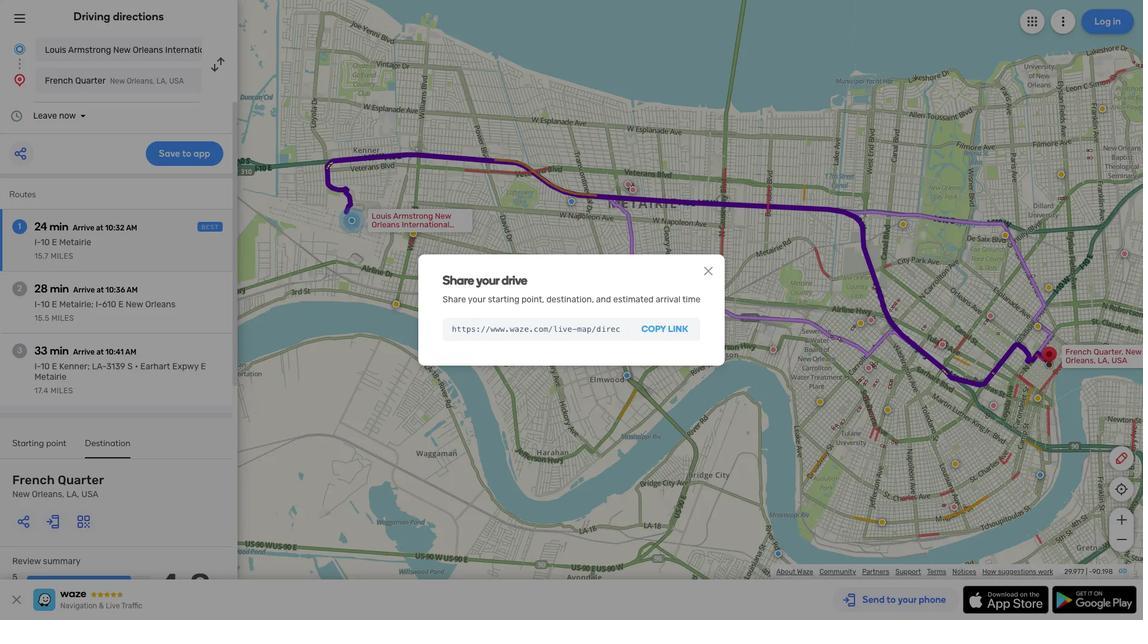 Task type: locate. For each thing, give the bounding box(es) containing it.
at inside the 33 min arrive at 10:41 am
[[96, 348, 104, 357]]

15.5
[[34, 314, 49, 323]]

1 vertical spatial arrive
[[73, 286, 95, 295]]

29.977
[[1065, 569, 1085, 577]]

0 horizontal spatial x image
[[9, 593, 24, 608]]

10 down 33
[[41, 362, 50, 372]]

review summary
[[12, 557, 81, 567]]

new inside french quarter, new orleans, la, usa
[[1126, 348, 1142, 357]]

arrive inside the 24 min arrive at 10:32 am
[[73, 224, 94, 233]]

e left metairie;
[[52, 300, 57, 310]]

french
[[45, 76, 73, 86], [1066, 348, 1092, 357], [12, 473, 55, 488]]

2
[[17, 284, 22, 294]]

1 vertical spatial french
[[1066, 348, 1092, 357]]

partners
[[863, 569, 890, 577]]

copy link button
[[629, 318, 701, 342]]

new right quarter,
[[1126, 348, 1142, 357]]

min
[[49, 220, 68, 234], [50, 282, 69, 296], [50, 345, 69, 358]]

3 10 from the top
[[41, 362, 50, 372]]

arrive inside 28 min arrive at 10:36 am
[[73, 286, 95, 295]]

0 vertical spatial orleans
[[133, 45, 163, 55]]

i- up "15.5"
[[34, 300, 41, 310]]

at inside 28 min arrive at 10:36 am
[[97, 286, 104, 295]]

am
[[126, 224, 137, 233], [127, 286, 138, 295], [125, 348, 136, 357]]

quarter,
[[1094, 348, 1124, 357]]

am right the '10:36'
[[127, 286, 138, 295]]

french down louis
[[45, 76, 73, 86]]

10 up "15.5"
[[41, 300, 50, 310]]

24 min arrive at 10:32 am
[[34, 220, 137, 234]]

•
[[135, 362, 138, 372]]

2 horizontal spatial usa
[[1112, 356, 1128, 366]]

-
[[1089, 569, 1093, 577]]

0 vertical spatial min
[[49, 220, 68, 234]]

1 share from the top
[[443, 273, 474, 288]]

1 10 from the top
[[41, 238, 50, 248]]

1 vertical spatial am
[[127, 286, 138, 295]]

1 vertical spatial la,
[[1098, 356, 1110, 366]]

at left the '10:36'
[[97, 286, 104, 295]]

support link
[[896, 569, 921, 577]]

at inside the 24 min arrive at 10:32 am
[[96, 224, 103, 233]]

0 vertical spatial x image
[[701, 264, 716, 279]]

1 vertical spatial 10
[[41, 300, 50, 310]]

louis armstrong new orleans international airport button
[[36, 37, 246, 62]]

how
[[983, 569, 997, 577]]

None field
[[443, 318, 629, 342]]

i- inside i-10 e kenner; la-3139 s • earhart expwy e metairie 17.4 miles
[[34, 362, 41, 372]]

orleans
[[133, 45, 163, 55], [145, 300, 176, 310]]

1 vertical spatial your
[[468, 295, 486, 305]]

2 vertical spatial arrive
[[73, 348, 95, 357]]

2 share from the top
[[443, 295, 466, 305]]

i- for 24 min
[[34, 238, 41, 248]]

2 horizontal spatial orleans,
[[1066, 356, 1096, 366]]

i- down 28 min arrive at 10:36 am
[[96, 300, 102, 310]]

min for 24 min
[[49, 220, 68, 234]]

partners link
[[863, 569, 890, 577]]

10 inside i-10 e kenner; la-3139 s • earhart expwy e metairie 17.4 miles
[[41, 362, 50, 372]]

0 vertical spatial french quarter new orleans, la, usa
[[45, 76, 184, 86]]

1 vertical spatial min
[[50, 282, 69, 296]]

0 vertical spatial your
[[477, 273, 499, 288]]

french quarter new orleans, la, usa down armstrong
[[45, 76, 184, 86]]

am inside the 24 min arrive at 10:32 am
[[126, 224, 137, 233]]

0 vertical spatial am
[[126, 224, 137, 233]]

i- up 15.7
[[34, 238, 41, 248]]

1 vertical spatial usa
[[1112, 356, 1128, 366]]

live
[[106, 603, 120, 611]]

new inside i-10 e metairie; i-610 e new orleans 15.5 miles
[[126, 300, 143, 310]]

i-
[[34, 238, 41, 248], [34, 300, 41, 310], [96, 300, 102, 310], [34, 362, 41, 372]]

0 vertical spatial 10
[[41, 238, 50, 248]]

new
[[113, 45, 131, 55], [110, 77, 125, 86], [126, 300, 143, 310], [1126, 348, 1142, 357], [12, 490, 30, 500]]

metairie down the 24 min arrive at 10:32 am
[[59, 238, 91, 248]]

am right the 10:32
[[126, 224, 137, 233]]

1 vertical spatial orleans
[[145, 300, 176, 310]]

0 vertical spatial usa
[[169, 77, 184, 86]]

arrive up kenner;
[[73, 348, 95, 357]]

0 vertical spatial miles
[[51, 252, 73, 261]]

1 vertical spatial at
[[97, 286, 104, 295]]

2 10 from the top
[[41, 300, 50, 310]]

2 vertical spatial miles
[[51, 387, 73, 396]]

2 horizontal spatial la,
[[1098, 356, 1110, 366]]

arrive up i-10 e metairie 15.7 miles
[[73, 224, 94, 233]]

point,
[[522, 295, 545, 305]]

destination
[[85, 439, 131, 449]]

now
[[59, 111, 76, 121]]

0 vertical spatial orleans,
[[127, 77, 155, 86]]

miles right 15.7
[[51, 252, 73, 261]]

review
[[12, 557, 41, 567]]

quarter down destination button
[[58, 473, 104, 488]]

french quarter new orleans, la, usa
[[45, 76, 184, 86], [12, 473, 104, 500]]

current location image
[[12, 42, 27, 57]]

1 vertical spatial share
[[443, 295, 466, 305]]

drive
[[502, 273, 527, 288]]

1 at from the top
[[96, 224, 103, 233]]

miles inside i-10 e kenner; la-3139 s • earhart expwy e metairie 17.4 miles
[[51, 387, 73, 396]]

miles inside i-10 e metairie; i-610 e new orleans 15.5 miles
[[52, 314, 74, 323]]

x image
[[701, 264, 716, 279], [9, 593, 24, 608]]

new right 610 at the left top of page
[[126, 300, 143, 310]]

quarter
[[75, 76, 106, 86], [58, 473, 104, 488]]

metairie inside i-10 e metairie 15.7 miles
[[59, 238, 91, 248]]

10
[[41, 238, 50, 248], [41, 300, 50, 310], [41, 362, 50, 372]]

1 horizontal spatial orleans,
[[127, 77, 155, 86]]

0 vertical spatial la,
[[156, 77, 167, 86]]

orleans right 610 at the left top of page
[[145, 300, 176, 310]]

5
[[12, 573, 17, 584]]

share for share your drive
[[443, 273, 474, 288]]

min right 28 at the left top of page
[[50, 282, 69, 296]]

usa inside french quarter, new orleans, la, usa
[[1112, 356, 1128, 366]]

orleans inside i-10 e metairie; i-610 e new orleans 15.5 miles
[[145, 300, 176, 310]]

your down share your drive
[[468, 295, 486, 305]]

10 inside i-10 e metairie 15.7 miles
[[41, 238, 50, 248]]

2 vertical spatial usa
[[81, 490, 98, 500]]

link
[[668, 325, 688, 335]]

2 vertical spatial 10
[[41, 362, 50, 372]]

i- for 28 min
[[34, 300, 41, 310]]

e
[[52, 238, 57, 248], [52, 300, 57, 310], [118, 300, 124, 310], [52, 362, 57, 372], [201, 362, 206, 372]]

miles down metairie;
[[52, 314, 74, 323]]

arrive
[[73, 224, 94, 233], [73, 286, 95, 295], [73, 348, 95, 357]]

0 vertical spatial arrive
[[73, 224, 94, 233]]

i- down 33
[[34, 362, 41, 372]]

min right 33
[[50, 345, 69, 358]]

airport
[[219, 45, 246, 55]]

2 vertical spatial am
[[125, 348, 136, 357]]

24
[[34, 220, 47, 234]]

starting
[[12, 439, 44, 449]]

at left the 10:32
[[96, 224, 103, 233]]

notices link
[[953, 569, 977, 577]]

your up starting at the left of the page
[[477, 273, 499, 288]]

navigation & live traffic
[[60, 603, 142, 611]]

am inside 28 min arrive at 10:36 am
[[127, 286, 138, 295]]

la,
[[156, 77, 167, 86], [1098, 356, 1110, 366], [66, 490, 79, 500]]

summary
[[43, 557, 81, 567]]

am inside the 33 min arrive at 10:41 am
[[125, 348, 136, 357]]

e inside i-10 e metairie 15.7 miles
[[52, 238, 57, 248]]

quarter down armstrong
[[75, 76, 106, 86]]

link image
[[1118, 567, 1128, 577]]

about waze community partners support terms notices how suggestions work
[[777, 569, 1054, 577]]

2 vertical spatial orleans,
[[32, 490, 64, 500]]

copy
[[642, 325, 666, 335]]

min right 24
[[49, 220, 68, 234]]

french quarter new orleans, la, usa down point
[[12, 473, 104, 500]]

0 vertical spatial share
[[443, 273, 474, 288]]

2 vertical spatial at
[[96, 348, 104, 357]]

3 at from the top
[[96, 348, 104, 357]]

your
[[477, 273, 499, 288], [468, 295, 486, 305]]

i- inside i-10 e metairie 15.7 miles
[[34, 238, 41, 248]]

starting point
[[12, 439, 66, 449]]

arrive up metairie;
[[73, 286, 95, 295]]

french left quarter,
[[1066, 348, 1092, 357]]

i- for 33 min
[[34, 362, 41, 372]]

arrive inside the 33 min arrive at 10:41 am
[[73, 348, 95, 357]]

at
[[96, 224, 103, 233], [97, 286, 104, 295], [96, 348, 104, 357]]

metairie;
[[59, 300, 94, 310]]

1 horizontal spatial usa
[[169, 77, 184, 86]]

e for 28 min
[[52, 300, 57, 310]]

international
[[165, 45, 217, 55]]

at up la-
[[96, 348, 104, 357]]

share for share your starting point, destination, and estimated arrival time
[[443, 295, 466, 305]]

share down share your drive
[[443, 295, 466, 305]]

90.198
[[1093, 569, 1113, 577]]

share
[[443, 273, 474, 288], [443, 295, 466, 305]]

metairie up 17.4
[[34, 372, 67, 383]]

zoom out image
[[1114, 533, 1130, 548]]

1 horizontal spatial x image
[[701, 264, 716, 279]]

usa
[[169, 77, 184, 86], [1112, 356, 1128, 366], [81, 490, 98, 500]]

metairie
[[59, 238, 91, 248], [34, 372, 67, 383]]

waze
[[797, 569, 814, 577]]

orleans,
[[127, 77, 155, 86], [1066, 356, 1096, 366], [32, 490, 64, 500]]

2 vertical spatial min
[[50, 345, 69, 358]]

new right armstrong
[[113, 45, 131, 55]]

1 vertical spatial miles
[[52, 314, 74, 323]]

share left drive
[[443, 273, 474, 288]]

location image
[[12, 73, 27, 87]]

am up s
[[125, 348, 136, 357]]

at for 33 min
[[96, 348, 104, 357]]

la-
[[92, 362, 106, 372]]

10 for 33
[[41, 362, 50, 372]]

1 vertical spatial metairie
[[34, 372, 67, 383]]

am for 24 min
[[126, 224, 137, 233]]

french inside french quarter, new orleans, la, usa
[[1066, 348, 1092, 357]]

1 vertical spatial orleans,
[[1066, 356, 1096, 366]]

2 vertical spatial la,
[[66, 490, 79, 500]]

orleans, inside french quarter, new orleans, la, usa
[[1066, 356, 1096, 366]]

0 vertical spatial at
[[96, 224, 103, 233]]

10 up 15.7
[[41, 238, 50, 248]]

about waze link
[[777, 569, 814, 577]]

orleans down directions at top
[[133, 45, 163, 55]]

e for 24 min
[[52, 238, 57, 248]]

0 vertical spatial metairie
[[59, 238, 91, 248]]

e down the 24 min arrive at 10:32 am
[[52, 238, 57, 248]]

2 at from the top
[[97, 286, 104, 295]]

arrive for 24 min
[[73, 224, 94, 233]]

new inside button
[[113, 45, 131, 55]]

e left kenner;
[[52, 362, 57, 372]]

miles right 17.4
[[51, 387, 73, 396]]

french down starting point "button"
[[12, 473, 55, 488]]

navigation
[[60, 603, 97, 611]]

10 inside i-10 e metairie; i-610 e new orleans 15.5 miles
[[41, 300, 50, 310]]

0 horizontal spatial usa
[[81, 490, 98, 500]]



Task type: vqa. For each thing, say whether or not it's contained in the screenshot.
issue
no



Task type: describe. For each thing, give the bounding box(es) containing it.
estimated
[[613, 295, 654, 305]]

miles inside i-10 e metairie 15.7 miles
[[51, 252, 73, 261]]

0 vertical spatial french
[[45, 76, 73, 86]]

i-10 e metairie 15.7 miles
[[34, 238, 91, 261]]

leave now
[[33, 111, 76, 121]]

min for 33 min
[[50, 345, 69, 358]]

notices
[[953, 569, 977, 577]]

33 min arrive at 10:41 am
[[34, 345, 136, 358]]

leave
[[33, 111, 57, 121]]

am for 33 min
[[125, 348, 136, 357]]

i-10 e metairie; i-610 e new orleans 15.5 miles
[[34, 300, 176, 323]]

10 for 24
[[41, 238, 50, 248]]

min for 28 min
[[50, 282, 69, 296]]

e right 610 at the left top of page
[[118, 300, 124, 310]]

work
[[1038, 569, 1054, 577]]

time
[[683, 295, 701, 305]]

10:32
[[105, 224, 125, 233]]

at for 24 min
[[96, 224, 103, 233]]

|
[[1086, 569, 1088, 577]]

pencil image
[[1115, 452, 1129, 467]]

4.8
[[158, 567, 212, 608]]

arrival
[[656, 295, 681, 305]]

33
[[34, 345, 48, 358]]

1
[[18, 222, 21, 232]]

10:36
[[106, 286, 125, 295]]

share your drive
[[443, 273, 527, 288]]

28 min arrive at 10:36 am
[[34, 282, 138, 296]]

0 vertical spatial quarter
[[75, 76, 106, 86]]

1 vertical spatial french quarter new orleans, la, usa
[[12, 473, 104, 500]]

terms link
[[927, 569, 947, 577]]

la, inside french quarter, new orleans, la, usa
[[1098, 356, 1110, 366]]

louis armstrong new orleans international airport
[[45, 45, 246, 55]]

copy link
[[642, 325, 688, 335]]

community link
[[820, 569, 856, 577]]

about
[[777, 569, 796, 577]]

armstrong
[[68, 45, 111, 55]]

metairie inside i-10 e kenner; la-3139 s • earhart expwy e metairie 17.4 miles
[[34, 372, 67, 383]]

routes
[[9, 190, 36, 200]]

community
[[820, 569, 856, 577]]

e for 33 min
[[52, 362, 57, 372]]

28
[[34, 282, 48, 296]]

and
[[596, 295, 611, 305]]

point
[[46, 439, 66, 449]]

10:41
[[105, 348, 124, 357]]

3139
[[106, 362, 125, 372]]

expwy
[[172, 362, 199, 372]]

&
[[99, 603, 104, 611]]

arrive for 33 min
[[73, 348, 95, 357]]

e right expwy
[[201, 362, 206, 372]]

15.7
[[34, 252, 49, 261]]

kenner;
[[59, 362, 90, 372]]

29.977 | -90.198
[[1065, 569, 1113, 577]]

at for 28 min
[[97, 286, 104, 295]]

terms
[[927, 569, 947, 577]]

louis
[[45, 45, 66, 55]]

1 vertical spatial quarter
[[58, 473, 104, 488]]

new down louis armstrong new orleans international airport button
[[110, 77, 125, 86]]

earhart
[[140, 362, 170, 372]]

i-10 e kenner; la-3139 s • earhart expwy e metairie 17.4 miles
[[34, 362, 206, 396]]

17.4
[[34, 387, 48, 396]]

how suggestions work link
[[983, 569, 1054, 577]]

new down starting point "button"
[[12, 490, 30, 500]]

arrive for 28 min
[[73, 286, 95, 295]]

orleans inside louis armstrong new orleans international airport button
[[133, 45, 163, 55]]

driving
[[74, 10, 110, 23]]

your for drive
[[477, 273, 499, 288]]

clock image
[[9, 109, 24, 124]]

zoom in image
[[1114, 513, 1130, 528]]

suggestions
[[998, 569, 1037, 577]]

destination button
[[85, 439, 131, 459]]

s
[[127, 362, 133, 372]]

10 for 28
[[41, 300, 50, 310]]

driving directions
[[74, 10, 164, 23]]

destination,
[[547, 295, 594, 305]]

1 vertical spatial x image
[[9, 593, 24, 608]]

traffic
[[122, 603, 142, 611]]

3
[[17, 346, 22, 356]]

directions
[[113, 10, 164, 23]]

starting
[[488, 295, 520, 305]]

1 horizontal spatial la,
[[156, 77, 167, 86]]

share your starting point, destination, and estimated arrival time
[[443, 295, 701, 305]]

0 horizontal spatial orleans,
[[32, 490, 64, 500]]

best
[[201, 224, 219, 231]]

your for starting
[[468, 295, 486, 305]]

am for 28 min
[[127, 286, 138, 295]]

starting point button
[[12, 439, 66, 458]]

support
[[896, 569, 921, 577]]

2 vertical spatial french
[[12, 473, 55, 488]]

0 horizontal spatial la,
[[66, 490, 79, 500]]

610
[[102, 300, 116, 310]]

french quarter, new orleans, la, usa
[[1066, 348, 1142, 366]]



